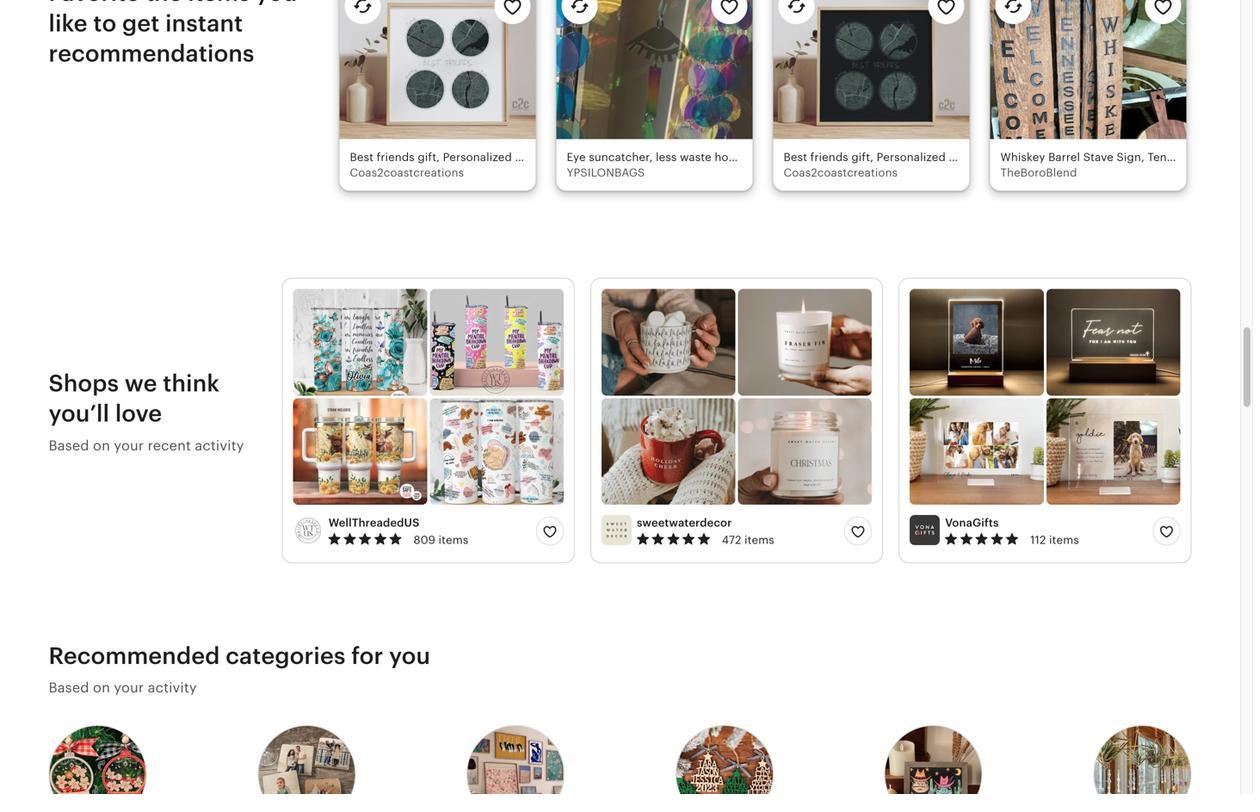 Task type: describe. For each thing, give the bounding box(es) containing it.
to
[[93, 10, 117, 36]]

eye suncatcher, less waste home decor, window decoration, window decal, rainbow maker, prism aura, instagram gadgets, pos ypsilonbags
[[567, 151, 1254, 179]]

think
[[163, 370, 220, 397]]

112 items
[[1031, 533, 1080, 546]]

home for siblings
[[718, 151, 750, 163]]

cousins for coas2coastcreations
[[975, 151, 1018, 163]]

welcome
[[1209, 151, 1254, 163]]

gadgets,
[[1189, 151, 1237, 163]]

809
[[414, 533, 436, 546]]

sign,
[[1117, 151, 1145, 163]]

shops
[[49, 370, 119, 397]]

we
[[125, 370, 157, 397]]

distance
[[964, 151, 1011, 163]]

you for favorite the items you like to get instant recommendations
[[256, 0, 297, 6]]

2 map from the left
[[1039, 151, 1063, 163]]

print, for siblin
[[1119, 151, 1149, 163]]

1 window from the left
[[787, 151, 829, 163]]

map for siblings
[[658, 151, 682, 163]]

you'll
[[49, 400, 110, 427]]

personalized for best friends gift, personalized gift, cousins gift, custom map print, home decor, siblings gift, personalized long distance gift, map gift coas2coastcreations
[[443, 151, 512, 163]]

recommended categories for you
[[49, 642, 431, 669]]

coas2coastcreations inside the best friends gift, personalized gift, cousins gift, custom map print, home decor, siblings gift, personalized long distance gift, map gift coas2coastcreations
[[350, 166, 464, 179]]

the
[[145, 0, 182, 6]]

decor, for siblin
[[1187, 151, 1223, 163]]

instant
[[165, 10, 243, 36]]

personalized
[[864, 151, 933, 163]]

custom for siblings
[[613, 151, 655, 163]]

cousins for gift,
[[541, 151, 584, 163]]

1 vertical spatial activity
[[148, 680, 197, 695]]

decor,
[[749, 151, 784, 163]]

ypsilonbags
[[567, 166, 645, 179]]

items for sweetwaterdecor
[[745, 533, 775, 546]]

aura,
[[1101, 151, 1128, 163]]

decor, for siblings
[[753, 151, 789, 163]]

based for recommended categories for you
[[49, 680, 89, 695]]

112
[[1031, 533, 1047, 546]]

love
[[115, 400, 162, 427]]

eye suncatcher, less waste home decor, window decoration, window decal, rainbow maker, prism aura, instagram gadgets, positive home warming image
[[557, 0, 753, 139]]

friends for best friends gift, personalized gift, cousins gift, custom map print, home decor, siblin coas2coastcreations
[[811, 151, 849, 163]]

best for best friends gift, personalized gift, cousins gift, custom map print, home decor, siblings gift, personalized long distance gift, map gift
[[350, 151, 374, 163]]

vonagifts
[[946, 516, 1000, 529]]

siblin
[[1226, 151, 1254, 163]]

7 gift, from the left
[[1014, 151, 1036, 163]]

3 gift, from the left
[[587, 151, 609, 163]]

gift
[[1066, 151, 1085, 163]]

based for shops we think you'll love
[[49, 438, 89, 453]]

based on your recent activity
[[49, 438, 244, 453]]

theboroblend
[[1001, 166, 1078, 179]]

suncatcher,
[[589, 151, 653, 163]]

recent
[[148, 438, 191, 453]]

waste
[[680, 151, 712, 163]]

coas2coastcreations inside 'best friends gift, personalized gift, cousins gift, custom map print, home decor, siblin coas2coastcreations'
[[784, 166, 898, 179]]

809 items
[[414, 533, 469, 546]]

on for shops
[[93, 438, 110, 453]]



Task type: vqa. For each thing, say whether or not it's contained in the screenshot.
2nd Decor,
yes



Task type: locate. For each thing, give the bounding box(es) containing it.
1 horizontal spatial home
[[1152, 151, 1184, 163]]

print, for siblings
[[685, 151, 715, 163]]

coas2coastcreations
[[350, 166, 464, 179], [784, 166, 898, 179]]

0 vertical spatial based
[[49, 438, 89, 453]]

on
[[93, 438, 110, 453], [93, 680, 110, 695]]

based
[[49, 438, 89, 453], [49, 680, 89, 695]]

rainbow
[[980, 151, 1024, 163]]

items right 112
[[1050, 533, 1080, 546]]

barrel
[[1049, 151, 1081, 163]]

categories
[[226, 642, 346, 669]]

gift,
[[418, 151, 440, 163], [515, 151, 538, 163], [587, 151, 609, 163], [838, 151, 861, 163], [852, 151, 874, 163], [949, 151, 972, 163], [1014, 151, 1036, 163], [1021, 151, 1044, 163]]

472
[[722, 533, 742, 546]]

friends for best friends gift, personalized gift, cousins gift, custom map print, home decor, siblings gift, personalized long distance gift, map gift coas2coastcreations
[[377, 151, 415, 163]]

decor,
[[753, 151, 789, 163], [1187, 151, 1223, 163]]

best for best friends gift, personalized gift, cousins gift, custom map print, home decor, siblin
[[784, 151, 808, 163]]

0 horizontal spatial decor,
[[753, 151, 789, 163]]

map left sign,
[[1092, 151, 1116, 163]]

0 vertical spatial activity
[[195, 438, 244, 453]]

items for vonagifts
[[1050, 533, 1080, 546]]

0 horizontal spatial cousins
[[541, 151, 584, 163]]

based down 'recommended'
[[49, 680, 89, 695]]

home for siblin
[[1152, 151, 1184, 163]]

0 horizontal spatial coas2coastcreations
[[350, 166, 464, 179]]

items inside 'favorite the items you like to get instant recommendations'
[[188, 0, 250, 6]]

based down you'll
[[49, 438, 89, 453]]

1 custom from the left
[[613, 151, 655, 163]]

0 horizontal spatial custom
[[613, 151, 655, 163]]

1 friends from the left
[[377, 151, 415, 163]]

friends inside 'best friends gift, personalized gift, cousins gift, custom map print, home decor, siblin coas2coastcreations'
[[811, 151, 849, 163]]

3 map from the left
[[1092, 151, 1116, 163]]

instagram
[[1131, 151, 1186, 163]]

friends inside the best friends gift, personalized gift, cousins gift, custom map print, home decor, siblings gift, personalized long distance gift, map gift coas2coastcreations
[[377, 151, 415, 163]]

6 gift, from the left
[[949, 151, 972, 163]]

favorite
[[49, 0, 140, 6]]

print, inside the best friends gift, personalized gift, cousins gift, custom map print, home decor, siblings gift, personalized long distance gift, map gift coas2coastcreations
[[685, 151, 715, 163]]

1 horizontal spatial best friends gift, personalized gift, cousins gift, custom map print, home decor, siblings gift, personalized long distance gift, map gift image
[[774, 0, 970, 139]]

personalized
[[443, 151, 512, 163], [877, 151, 946, 163]]

1 horizontal spatial custom
[[1047, 151, 1089, 163]]

print, inside 'best friends gift, personalized gift, cousins gift, custom map print, home decor, siblin coas2coastcreations'
[[1119, 151, 1149, 163]]

wellthreadedus
[[329, 516, 420, 529]]

2 home from the left
[[1152, 151, 1184, 163]]

you
[[256, 0, 297, 6], [389, 642, 431, 669]]

decoration,
[[832, 151, 895, 163]]

0 horizontal spatial window
[[787, 151, 829, 163]]

whiskey barrel stave sign, tennessee welcome theboroblend
[[1001, 151, 1254, 179]]

best friends gift, personalized gift, cousins gift, custom map print, home decor, siblings gift, personalized long distance gift, map gift image
[[340, 0, 536, 139], [774, 0, 970, 139]]

map right suncatcher,
[[658, 151, 682, 163]]

1 vertical spatial based
[[49, 680, 89, 695]]

2 decor, from the left
[[1187, 151, 1223, 163]]

best inside 'best friends gift, personalized gift, cousins gift, custom map print, home decor, siblin coas2coastcreations'
[[784, 151, 808, 163]]

1 horizontal spatial window
[[898, 151, 941, 163]]

custom inside 'best friends gift, personalized gift, cousins gift, custom map print, home decor, siblin coas2coastcreations'
[[1047, 151, 1089, 163]]

custom inside the best friends gift, personalized gift, cousins gift, custom map print, home decor, siblings gift, personalized long distance gift, map gift coas2coastcreations
[[613, 151, 655, 163]]

you for recommended categories for you
[[389, 642, 431, 669]]

print, right stave in the top right of the page
[[1119, 151, 1149, 163]]

1 vertical spatial you
[[389, 642, 431, 669]]

best inside the best friends gift, personalized gift, cousins gift, custom map print, home decor, siblings gift, personalized long distance gift, map gift coas2coastcreations
[[350, 151, 374, 163]]

recommended
[[49, 642, 220, 669]]

1 vertical spatial your
[[114, 680, 144, 695]]

personalized inside the best friends gift, personalized gift, cousins gift, custom map print, home decor, siblings gift, personalized long distance gift, map gift coas2coastcreations
[[443, 151, 512, 163]]

0 horizontal spatial print,
[[685, 151, 715, 163]]

2 print, from the left
[[1119, 151, 1149, 163]]

you inside 'favorite the items you like to get instant recommendations'
[[256, 0, 297, 6]]

decor, left siblin
[[1187, 151, 1223, 163]]

on down 'recommended'
[[93, 680, 110, 695]]

home right waste
[[718, 151, 750, 163]]

0 horizontal spatial best
[[350, 151, 374, 163]]

1 print, from the left
[[685, 151, 715, 163]]

your down love
[[114, 438, 144, 453]]

window right the decor,
[[787, 151, 829, 163]]

your for shops
[[114, 438, 144, 453]]

on down you'll
[[93, 438, 110, 453]]

1 horizontal spatial personalized
[[877, 151, 946, 163]]

2 personalized from the left
[[877, 151, 946, 163]]

sweetwaterdecor
[[637, 516, 732, 529]]

1 map from the left
[[658, 151, 682, 163]]

2 based from the top
[[49, 680, 89, 695]]

cousins inside the best friends gift, personalized gift, cousins gift, custom map print, home decor, siblings gift, personalized long distance gift, map gift coas2coastcreations
[[541, 151, 584, 163]]

home
[[715, 151, 746, 163]]

1 gift, from the left
[[418, 151, 440, 163]]

long
[[936, 151, 961, 163]]

items right the 472
[[745, 533, 775, 546]]

pos
[[1240, 151, 1254, 163]]

2 on from the top
[[93, 680, 110, 695]]

best friends gift, personalized gift, cousins gift, custom map print, home decor, siblings gift, personalized long distance gift, map gift image for best friends gift, personalized gift, cousins gift, custom map print, home decor, siblings gift, personalized long distance gift, map gift
[[340, 0, 536, 139]]

favorite the items you like to get instant recommendations
[[49, 0, 297, 67]]

decor, inside 'best friends gift, personalized gift, cousins gift, custom map print, home decor, siblin coas2coastcreations'
[[1187, 151, 1223, 163]]

1 horizontal spatial decor,
[[1187, 151, 1223, 163]]

map for siblin
[[1092, 151, 1116, 163]]

2 custom from the left
[[1047, 151, 1089, 163]]

0 horizontal spatial home
[[718, 151, 750, 163]]

decor, right home
[[753, 151, 789, 163]]

1 best friends gift, personalized gift, cousins gift, custom map print, home decor, siblings gift, personalized long distance gift, map gift image from the left
[[340, 0, 536, 139]]

home inside the best friends gift, personalized gift, cousins gift, custom map print, home decor, siblings gift, personalized long distance gift, map gift coas2coastcreations
[[718, 151, 750, 163]]

0 horizontal spatial personalized
[[443, 151, 512, 163]]

prism
[[1067, 151, 1098, 163]]

0 horizontal spatial map
[[658, 151, 682, 163]]

custom for siblin
[[1047, 151, 1089, 163]]

maker,
[[1027, 151, 1064, 163]]

print,
[[685, 151, 715, 163], [1119, 151, 1149, 163]]

best
[[350, 151, 374, 163], [784, 151, 808, 163]]

stave
[[1084, 151, 1114, 163]]

items right 809
[[439, 533, 469, 546]]

window
[[787, 151, 829, 163], [898, 151, 941, 163]]

activity right recent
[[195, 438, 244, 453]]

1 horizontal spatial you
[[389, 642, 431, 669]]

2 window from the left
[[898, 151, 941, 163]]

2 best from the left
[[784, 151, 808, 163]]

0 vertical spatial on
[[93, 438, 110, 453]]

472 items
[[722, 533, 775, 546]]

home inside 'best friends gift, personalized gift, cousins gift, custom map print, home decor, siblin coas2coastcreations'
[[1152, 151, 1184, 163]]

1 coas2coastcreations from the left
[[350, 166, 464, 179]]

map
[[658, 151, 682, 163], [1039, 151, 1063, 163], [1092, 151, 1116, 163]]

1 horizontal spatial best
[[784, 151, 808, 163]]

custom
[[613, 151, 655, 163], [1047, 151, 1089, 163]]

1 cousins from the left
[[541, 151, 584, 163]]

best friends gift, personalized gift, cousins gift, custom map print, home decor, siblings gift, personalized long distance gift, map gift image for best friends gift, personalized gift, cousins gift, custom map print, home decor, siblin
[[774, 0, 970, 139]]

activity down 'recommended'
[[148, 680, 197, 695]]

home
[[718, 151, 750, 163], [1152, 151, 1184, 163]]

recommendations
[[49, 40, 255, 67]]

1 horizontal spatial friends
[[811, 151, 849, 163]]

0 vertical spatial your
[[114, 438, 144, 453]]

0 horizontal spatial friends
[[377, 151, 415, 163]]

1 personalized from the left
[[443, 151, 512, 163]]

2 gift, from the left
[[515, 151, 538, 163]]

1 horizontal spatial coas2coastcreations
[[784, 166, 898, 179]]

map up theboroblend
[[1039, 151, 1063, 163]]

2 friends from the left
[[811, 151, 849, 163]]

based on your activity
[[49, 680, 197, 695]]

5 gift, from the left
[[852, 151, 874, 163]]

4 gift, from the left
[[838, 151, 861, 163]]

2 your from the top
[[114, 680, 144, 695]]

1 horizontal spatial map
[[1039, 151, 1063, 163]]

1 decor, from the left
[[753, 151, 789, 163]]

map inside 'best friends gift, personalized gift, cousins gift, custom map print, home decor, siblin coas2coastcreations'
[[1092, 151, 1116, 163]]

like
[[49, 10, 88, 36]]

tennessee
[[1148, 151, 1206, 163]]

2 best friends gift, personalized gift, cousins gift, custom map print, home decor, siblings gift, personalized long distance gift, map gift image from the left
[[774, 0, 970, 139]]

best friends gift, personalized gift, cousins gift, custom map print, home decor, siblin coas2coastcreations
[[784, 151, 1254, 179]]

0 horizontal spatial best friends gift, personalized gift, cousins gift, custom map print, home decor, siblings gift, personalized long distance gift, map gift image
[[340, 0, 536, 139]]

1 best from the left
[[350, 151, 374, 163]]

activity
[[195, 438, 244, 453], [148, 680, 197, 695]]

less
[[656, 151, 677, 163]]

items up the instant
[[188, 0, 250, 6]]

items
[[188, 0, 250, 6], [439, 533, 469, 546], [745, 533, 775, 546], [1050, 533, 1080, 546]]

1 on from the top
[[93, 438, 110, 453]]

shops we think you'll love
[[49, 370, 220, 427]]

friends
[[377, 151, 415, 163], [811, 151, 849, 163]]

decor, inside the best friends gift, personalized gift, cousins gift, custom map print, home decor, siblings gift, personalized long distance gift, map gift coas2coastcreations
[[753, 151, 789, 163]]

your
[[114, 438, 144, 453], [114, 680, 144, 695]]

cousins inside 'best friends gift, personalized gift, cousins gift, custom map print, home decor, siblin coas2coastcreations'
[[975, 151, 1018, 163]]

1 horizontal spatial print,
[[1119, 151, 1149, 163]]

siblings
[[792, 151, 835, 163]]

window left decal,
[[898, 151, 941, 163]]

your for recommended
[[114, 680, 144, 695]]

items for wellthreadedus
[[439, 533, 469, 546]]

decal,
[[944, 151, 977, 163]]

get
[[122, 10, 160, 36]]

1 vertical spatial on
[[93, 680, 110, 695]]

whiskey barrel stave sign, tennessee welcome sign, entry way, man cave, fire place decor, whiskey lover gift image
[[991, 0, 1187, 139]]

1 based from the top
[[49, 438, 89, 453]]

print, left home
[[685, 151, 715, 163]]

2 horizontal spatial map
[[1092, 151, 1116, 163]]

1 horizontal spatial cousins
[[975, 151, 1018, 163]]

personalized inside 'best friends gift, personalized gift, cousins gift, custom map print, home decor, siblin coas2coastcreations'
[[877, 151, 946, 163]]

0 horizontal spatial you
[[256, 0, 297, 6]]

personalized for best friends gift, personalized gift, cousins gift, custom map print, home decor, siblin coas2coastcreations
[[877, 151, 946, 163]]

on for recommended
[[93, 680, 110, 695]]

eye
[[567, 151, 586, 163]]

for
[[352, 642, 384, 669]]

best friends gift, personalized gift, cousins gift, custom map print, home decor, siblings gift, personalized long distance gift, map gift coas2coastcreations
[[350, 151, 1085, 179]]

2 coas2coastcreations from the left
[[784, 166, 898, 179]]

1 your from the top
[[114, 438, 144, 453]]

home right sign,
[[1152, 151, 1184, 163]]

8 gift, from the left
[[1021, 151, 1044, 163]]

2 cousins from the left
[[975, 151, 1018, 163]]

your down 'recommended'
[[114, 680, 144, 695]]

whiskey
[[1001, 151, 1046, 163]]

cousins
[[541, 151, 584, 163], [975, 151, 1018, 163]]

0 vertical spatial you
[[256, 0, 297, 6]]

1 home from the left
[[718, 151, 750, 163]]



